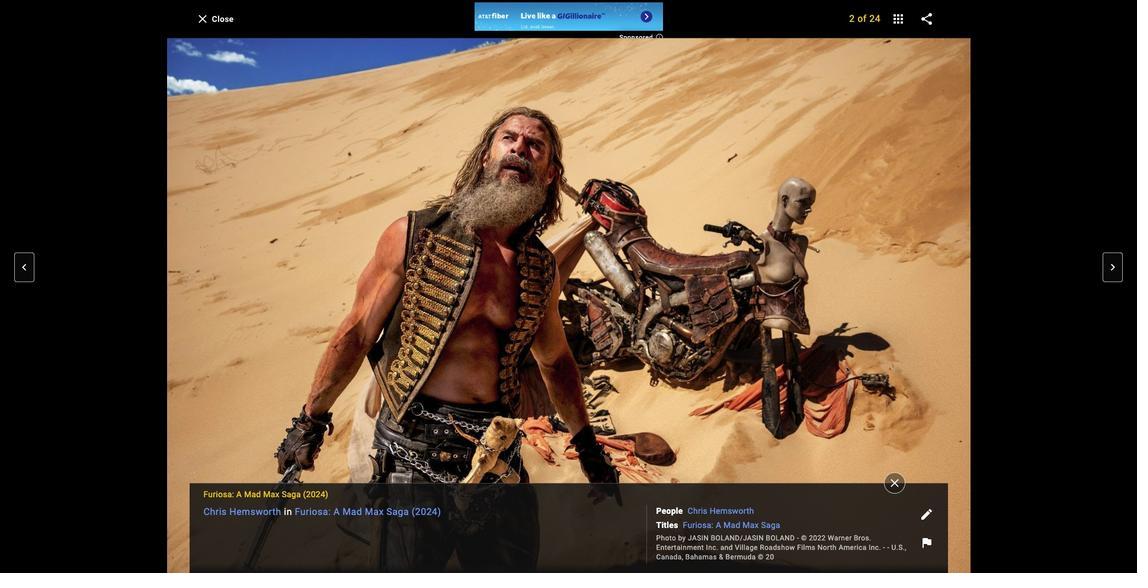 Task type: describe. For each thing, give the bounding box(es) containing it.
warner
[[828, 535, 852, 543]]

share on social media image
[[920, 12, 934, 26]]

gallery image
[[891, 12, 906, 26]]

films
[[798, 544, 816, 553]]

north
[[818, 544, 837, 553]]

1 chris from the left
[[204, 507, 227, 518]]

and
[[721, 544, 733, 553]]

sponsored
[[620, 34, 656, 42]]

in
[[284, 507, 292, 518]]

max inside people chris hemsworth titles furiosa: a mad max saga photo by jasin boland/jasin boland - © 2022 warner bros. entertainment inc. and village roadshow films north america inc. - - u.s., canada, bahamas & bermuda  © 20
[[743, 521, 759, 531]]

report image image
[[920, 537, 934, 551]]

&
[[719, 554, 724, 562]]

24
[[870, 13, 881, 24]]

close
[[212, 14, 234, 23]]

by
[[679, 535, 686, 543]]

people
[[657, 507, 683, 516]]

1 horizontal spatial mad
[[343, 507, 362, 518]]

0 horizontal spatial max
[[263, 490, 280, 500]]

chris inside people chris hemsworth titles furiosa: a mad max saga photo by jasin boland/jasin boland - © 2022 warner bros. entertainment inc. and village roadshow films north america inc. - - u.s., canada, bahamas & bermuda  © 20
[[688, 507, 708, 516]]

main content containing 2 of 24
[[0, 0, 1138, 574]]

furiosa: a mad max saga button
[[683, 520, 781, 532]]

boland/jasin
[[711, 535, 764, 543]]

2 inc. from the left
[[869, 544, 882, 553]]

photo
[[657, 535, 677, 543]]

close image
[[888, 477, 902, 491]]

america
[[839, 544, 867, 553]]

mad inside people chris hemsworth titles furiosa: a mad max saga photo by jasin boland/jasin boland - © 2022 warner bros. entertainment inc. and village roadshow films north america inc. - - u.s., canada, bahamas & bermuda  © 20
[[724, 521, 741, 531]]

bahamas
[[686, 554, 717, 562]]

1 horizontal spatial a
[[334, 507, 340, 518]]

people chris hemsworth titles furiosa: a mad max saga photo by jasin boland/jasin boland - © 2022 warner bros. entertainment inc. and village roadshow films north america inc. - - u.s., canada, bahamas & bermuda  © 20
[[657, 507, 907, 562]]

roadshow
[[760, 544, 796, 553]]

1 hemsworth from the left
[[230, 507, 282, 518]]

u.s.,
[[892, 544, 907, 553]]

20
[[766, 554, 775, 562]]



Task type: locate. For each thing, give the bounding box(es) containing it.
2 horizontal spatial furiosa:
[[683, 521, 714, 531]]

clear image
[[195, 12, 210, 26]]

inc.
[[707, 544, 719, 553], [869, 544, 882, 553]]

1 horizontal spatial (2024)
[[412, 507, 442, 518]]

a right in
[[334, 507, 340, 518]]

1 inc. from the left
[[707, 544, 719, 553]]

0 horizontal spatial mad
[[244, 490, 261, 500]]

max
[[263, 490, 280, 500], [365, 507, 384, 518], [743, 521, 759, 531]]

2 horizontal spatial -
[[888, 544, 890, 553]]

0 vertical spatial (2024)
[[303, 490, 329, 500]]

2 vertical spatial a
[[716, 521, 722, 531]]

0 horizontal spatial hemsworth
[[230, 507, 282, 518]]

0 horizontal spatial chris
[[204, 507, 227, 518]]

1 vertical spatial mad
[[343, 507, 362, 518]]

2 vertical spatial furiosa:
[[683, 521, 714, 531]]

0 vertical spatial max
[[263, 490, 280, 500]]

1 vertical spatial furiosa:
[[295, 507, 331, 518]]

furiosa: right in
[[295, 507, 331, 518]]

village
[[735, 544, 758, 553]]

entertainment
[[657, 544, 705, 553]]

1 horizontal spatial inc.
[[869, 544, 882, 553]]

saga
[[282, 490, 301, 500], [387, 507, 409, 518], [762, 521, 781, 531]]

-
[[797, 535, 800, 543], [884, 544, 886, 553], [888, 544, 890, 553]]

inc. left and
[[707, 544, 719, 553]]

1 horizontal spatial chris
[[688, 507, 708, 516]]

chris
[[204, 507, 227, 518], [688, 507, 708, 516]]

2 vertical spatial saga
[[762, 521, 781, 531]]

(2024)
[[303, 490, 329, 500], [412, 507, 442, 518]]

chris hemsworth in furiosa: a mad max saga (2024)
[[204, 507, 442, 518]]

2 vertical spatial max
[[743, 521, 759, 531]]

chris hemsworth button
[[688, 506, 755, 518]]

furiosa: inside people chris hemsworth titles furiosa: a mad max saga photo by jasin boland/jasin boland - © 2022 warner bros. entertainment inc. and village roadshow films north america inc. - - u.s., canada, bahamas & bermuda  © 20
[[683, 521, 714, 531]]

jasin
[[688, 535, 709, 543]]

hemsworth down furiosa: a mad max saga (2024) at the bottom left
[[230, 507, 282, 518]]

2 horizontal spatial mad
[[724, 521, 741, 531]]

2 hemsworth from the left
[[710, 507, 755, 516]]

chris down furiosa: a mad max saga (2024) at the bottom left
[[204, 507, 227, 518]]

a down chris hemsworth button
[[716, 521, 722, 531]]

1 vertical spatial a
[[334, 507, 340, 518]]

saga inside people chris hemsworth titles furiosa: a mad max saga photo by jasin boland/jasin boland - © 2022 warner bros. entertainment inc. and village roadshow films north america inc. - - u.s., canada, bahamas & bermuda  © 20
[[762, 521, 781, 531]]

inc. down 'bros.'
[[869, 544, 882, 553]]

1 vertical spatial (2024)
[[412, 507, 442, 518]]

0 vertical spatial furiosa:
[[204, 490, 234, 500]]

0 vertical spatial a
[[237, 490, 242, 500]]

0 horizontal spatial -
[[797, 535, 800, 543]]

close button
[[189, 8, 243, 29]]

hemsworth inside people chris hemsworth titles furiosa: a mad max saga photo by jasin boland/jasin boland - © 2022 warner bros. entertainment inc. and village roadshow films north america inc. - - u.s., canada, bahamas & bermuda  © 20
[[710, 507, 755, 516]]

a inside people chris hemsworth titles furiosa: a mad max saga photo by jasin boland/jasin boland - © 2022 warner bros. entertainment inc. and village roadshow films north america inc. - - u.s., canada, bahamas & bermuda  © 20
[[716, 521, 722, 531]]

1 horizontal spatial -
[[884, 544, 886, 553]]

a
[[237, 490, 242, 500], [334, 507, 340, 518], [716, 521, 722, 531]]

sponsored content section
[[474, 2, 664, 42]]

hemsworth up 'furiosa: a mad max saga' button
[[710, 507, 755, 516]]

2 horizontal spatial max
[[743, 521, 759, 531]]

©
[[758, 554, 764, 562]]

previous image
[[17, 261, 31, 275]]

furiosa: a mad max saga (2024)
[[204, 490, 329, 500]]

0 horizontal spatial a
[[237, 490, 242, 500]]

1 vertical spatial saga
[[387, 507, 409, 518]]

2 horizontal spatial saga
[[762, 521, 781, 531]]

furiosa: up jasin
[[683, 521, 714, 531]]

0 horizontal spatial furiosa:
[[204, 490, 234, 500]]

1 vertical spatial max
[[365, 507, 384, 518]]

2 horizontal spatial a
[[716, 521, 722, 531]]

© 2022
[[802, 535, 826, 543]]

boland
[[766, 535, 795, 543]]

canada,
[[657, 554, 684, 562]]

furiosa: a mad max saga (2024) link
[[295, 507, 442, 518]]

furiosa: up chris hemsworth "link"
[[204, 490, 234, 500]]

hemsworth
[[230, 507, 282, 518], [710, 507, 755, 516]]

0 horizontal spatial (2024)
[[303, 490, 329, 500]]

main content
[[0, 0, 1138, 574]]

titles
[[657, 521, 679, 531]]

0 vertical spatial saga
[[282, 490, 301, 500]]

chris hemsworth link
[[204, 507, 282, 518]]

2 chris from the left
[[688, 507, 708, 516]]

0 horizontal spatial inc.
[[707, 544, 719, 553]]

edit tags image
[[920, 508, 934, 522]]

2 of 24
[[850, 13, 881, 24]]

2
[[850, 13, 855, 24]]

1 horizontal spatial furiosa:
[[295, 507, 331, 518]]

1 horizontal spatial max
[[365, 507, 384, 518]]

of
[[858, 13, 867, 24]]

0 horizontal spatial saga
[[282, 490, 301, 500]]

chris up jasin
[[688, 507, 708, 516]]

furiosa:
[[204, 490, 234, 500], [295, 507, 331, 518], [683, 521, 714, 531]]

1 horizontal spatial saga
[[387, 507, 409, 518]]

2 vertical spatial mad
[[724, 521, 741, 531]]

bros.
[[854, 535, 872, 543]]

bermuda
[[726, 554, 756, 562]]

mad
[[244, 490, 261, 500], [343, 507, 362, 518], [724, 521, 741, 531]]

a up chris hemsworth "link"
[[237, 490, 242, 500]]

0 vertical spatial mad
[[244, 490, 261, 500]]

next image
[[1106, 261, 1121, 275]]

1 horizontal spatial hemsworth
[[710, 507, 755, 516]]



Task type: vqa. For each thing, say whether or not it's contained in the screenshot.
the rightmost arrow drop down image
no



